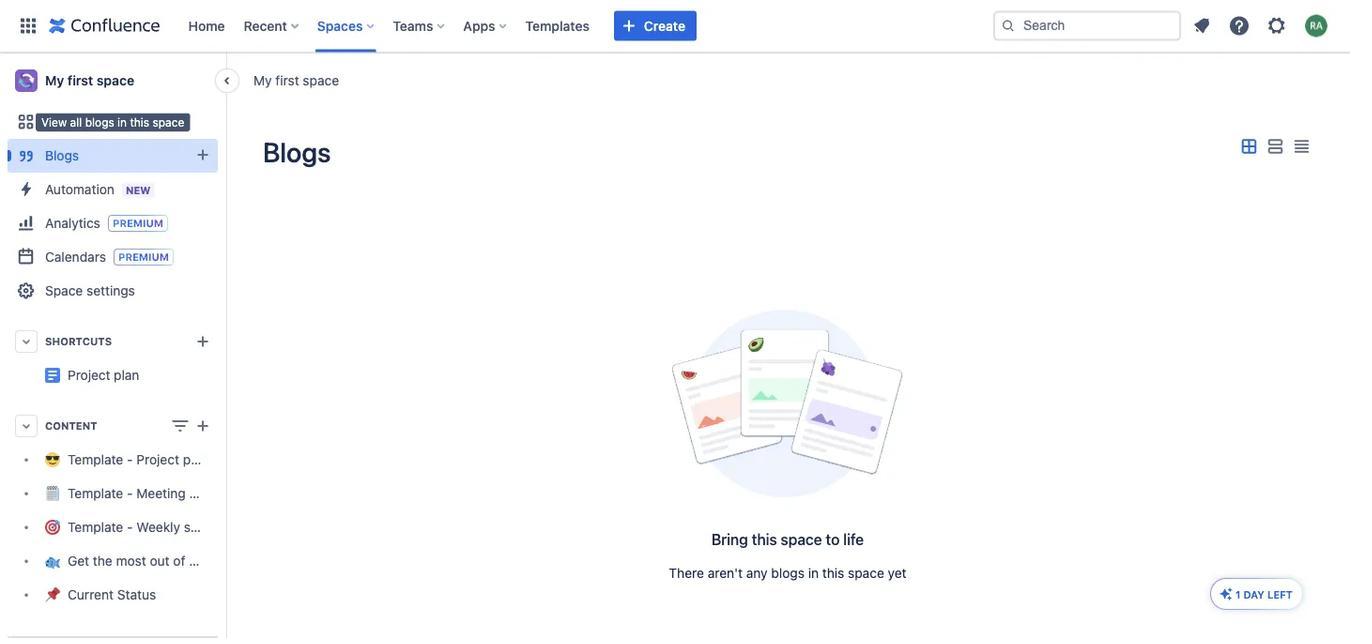 Task type: describe. For each thing, give the bounding box(es) containing it.
view all blogs in this space
[[41, 115, 184, 129]]

plan inside template - project plan link
[[183, 452, 209, 468]]

1 horizontal spatial my first space link
[[254, 71, 339, 90]]

aren't
[[708, 566, 743, 581]]

premium icon image
[[1219, 587, 1234, 602]]

premium image for analytics
[[108, 215, 168, 232]]

current status link
[[8, 579, 218, 612]]

calendars link
[[8, 240, 218, 274]]

out
[[150, 554, 170, 569]]

templates link
[[520, 11, 595, 41]]

1 day left button
[[1212, 579, 1303, 610]]

of
[[173, 554, 185, 569]]

global element
[[11, 0, 990, 52]]

premium image for calendars
[[114, 249, 174, 266]]

plan for project plan link below shortcuts dropdown button
[[114, 368, 139, 383]]

1 my first space from the left
[[254, 72, 339, 88]]

compact list image
[[1290, 136, 1313, 158]]

spaces button
[[312, 11, 382, 41]]

your
[[189, 554, 216, 569]]

1
[[1236, 589, 1241, 601]]

project inside template - project plan link
[[136, 452, 179, 468]]

team
[[219, 554, 250, 569]]

day
[[1244, 589, 1265, 601]]

most
[[116, 554, 146, 569]]

project plan link down shortcuts dropdown button
[[68, 368, 139, 383]]

space settings
[[45, 283, 135, 299]]

notification icon image
[[1191, 15, 1213, 37]]

bring this space to life
[[712, 531, 864, 549]]

all
[[45, 114, 60, 130]]

status
[[184, 520, 221, 535]]

get the most out of your team space link
[[8, 545, 289, 579]]

space
[[45, 283, 83, 299]]

- for project
[[127, 452, 133, 468]]

recent button
[[238, 11, 306, 41]]

Search field
[[994, 11, 1182, 41]]

blogs link
[[8, 139, 218, 173]]

meeting
[[136, 486, 186, 501]]

content button
[[8, 409, 218, 443]]

appswitcher icon image
[[17, 15, 39, 37]]

current status
[[68, 587, 156, 603]]

0 horizontal spatial project plan
[[68, 368, 139, 383]]

template for template - weekly status report
[[68, 520, 123, 535]]

space up blogs link
[[153, 115, 184, 129]]

add shortcut image
[[192, 331, 214, 353]]

report
[[225, 520, 262, 535]]

blogs inside space element
[[45, 148, 79, 163]]

template - project plan image
[[45, 368, 60, 383]]

0 horizontal spatial this
[[130, 115, 149, 129]]

content
[[64, 114, 110, 130]]

shortcuts button
[[8, 325, 218, 359]]

content
[[45, 420, 97, 432]]

teams
[[393, 18, 433, 33]]

1 vertical spatial blogs
[[771, 566, 805, 581]]

space element
[[0, 53, 290, 639]]

0 horizontal spatial project
[[68, 368, 110, 383]]

template - meeting notes
[[68, 486, 223, 501]]

apps button
[[458, 11, 514, 41]]

view
[[41, 115, 67, 129]]

template - weekly status report
[[68, 520, 262, 535]]

all
[[70, 115, 82, 129]]

change view image
[[169, 415, 192, 438]]

0 horizontal spatial my first space link
[[8, 62, 218, 100]]

life
[[844, 531, 864, 549]]

all content
[[45, 114, 110, 130]]



Task type: locate. For each thing, give the bounding box(es) containing it.
status
[[117, 587, 156, 603]]

1 horizontal spatial my
[[254, 72, 272, 88]]

1 - from the top
[[127, 452, 133, 468]]

my first space link up view all blogs in this space
[[8, 62, 218, 100]]

template up the
[[68, 520, 123, 535]]

premium image down analytics link
[[114, 249, 174, 266]]

all content link
[[8, 105, 218, 139]]

project plan link
[[8, 359, 290, 393], [68, 368, 139, 383]]

- for meeting
[[127, 486, 133, 501]]

1 horizontal spatial this
[[752, 531, 777, 549]]

left
[[1268, 589, 1293, 601]]

2 vertical spatial this
[[823, 566, 845, 581]]

project plan
[[218, 360, 290, 376], [68, 368, 139, 383]]

0 vertical spatial in
[[117, 115, 127, 129]]

template down content "dropdown button"
[[68, 452, 123, 468]]

home
[[188, 18, 225, 33]]

automation
[[45, 181, 114, 197]]

2 horizontal spatial plan
[[264, 360, 290, 376]]

my inside space element
[[45, 73, 64, 88]]

1 vertical spatial -
[[127, 486, 133, 501]]

tree containing template - project plan
[[8, 443, 289, 612]]

cards image
[[1238, 136, 1260, 158]]

yet
[[888, 566, 907, 581]]

template - meeting notes link
[[8, 477, 223, 511]]

0 horizontal spatial first
[[68, 73, 93, 88]]

list image
[[1264, 136, 1287, 158]]

blogs right all
[[85, 115, 114, 129]]

this down to
[[823, 566, 845, 581]]

get the most out of your team space
[[68, 554, 289, 569]]

2 first from the left
[[68, 73, 93, 88]]

my first space inside space element
[[45, 73, 134, 88]]

0 vertical spatial this
[[130, 115, 149, 129]]

1 day left
[[1236, 589, 1293, 601]]

create
[[644, 18, 686, 33]]

first up the all content
[[68, 73, 93, 88]]

0 vertical spatial premium image
[[108, 215, 168, 232]]

shortcuts
[[45, 336, 112, 348]]

0 horizontal spatial in
[[117, 115, 127, 129]]

1 vertical spatial template
[[68, 486, 123, 501]]

2 vertical spatial -
[[127, 520, 133, 535]]

premium image inside calendars link
[[114, 249, 174, 266]]

2 - from the top
[[127, 486, 133, 501]]

- up template - meeting notes link
[[127, 452, 133, 468]]

-
[[127, 452, 133, 468], [127, 486, 133, 501], [127, 520, 133, 535]]

space left yet
[[848, 566, 885, 581]]

spaces
[[317, 18, 363, 33]]

1 horizontal spatial my first space
[[254, 72, 339, 88]]

create content image
[[192, 415, 214, 438]]

plan inside project plan link
[[264, 360, 290, 376]]

my first space link down recent dropdown button
[[254, 71, 339, 90]]

your profile and preferences image
[[1305, 15, 1328, 37]]

space right the team on the bottom left of the page
[[253, 554, 289, 569]]

space inside tree
[[253, 554, 289, 569]]

2 horizontal spatial project
[[218, 360, 261, 376]]

in down bring this space to life
[[808, 566, 819, 581]]

space down spaces
[[303, 72, 339, 88]]

tree inside space element
[[8, 443, 289, 612]]

recent
[[244, 18, 287, 33]]

0 horizontal spatial my first space
[[45, 73, 134, 88]]

premium image
[[108, 215, 168, 232], [114, 249, 174, 266]]

space left to
[[781, 531, 822, 549]]

blogs
[[85, 115, 114, 129], [771, 566, 805, 581]]

premium image inside analytics link
[[108, 215, 168, 232]]

template - weekly status report link
[[8, 511, 262, 545]]

0 vertical spatial blogs
[[85, 115, 114, 129]]

blogs right any
[[771, 566, 805, 581]]

my first space down recent dropdown button
[[254, 72, 339, 88]]

0 horizontal spatial plan
[[114, 368, 139, 383]]

in
[[117, 115, 127, 129], [808, 566, 819, 581]]

template - project plan
[[68, 452, 209, 468]]

first inside space element
[[68, 73, 93, 88]]

template - project plan link
[[8, 443, 218, 477]]

calendars
[[45, 249, 106, 264]]

space
[[303, 72, 339, 88], [97, 73, 134, 88], [153, 115, 184, 129], [781, 531, 822, 549], [253, 554, 289, 569], [848, 566, 885, 581]]

1 first from the left
[[275, 72, 299, 88]]

create button
[[614, 11, 697, 41]]

2 vertical spatial template
[[68, 520, 123, 535]]

3 template from the top
[[68, 520, 123, 535]]

space settings link
[[8, 274, 218, 308]]

in up blogs link
[[117, 115, 127, 129]]

current
[[68, 587, 114, 603]]

my first space up the content
[[45, 73, 134, 88]]

bring
[[712, 531, 748, 549]]

apps
[[463, 18, 495, 33]]

template
[[68, 452, 123, 468], [68, 486, 123, 501], [68, 520, 123, 535]]

create a blog image
[[192, 144, 214, 166]]

template for template - meeting notes
[[68, 486, 123, 501]]

analytics
[[45, 215, 100, 231]]

2 my from the left
[[45, 73, 64, 88]]

my
[[254, 72, 272, 88], [45, 73, 64, 88]]

help icon image
[[1228, 15, 1251, 37]]

0 vertical spatial -
[[127, 452, 133, 468]]

tree
[[8, 443, 289, 612]]

0 horizontal spatial blogs
[[45, 148, 79, 163]]

- left weekly
[[127, 520, 133, 535]]

1 horizontal spatial project
[[136, 452, 179, 468]]

first
[[275, 72, 299, 88], [68, 73, 93, 88]]

there aren't any blogs in this space yet
[[669, 566, 907, 581]]

weekly
[[136, 520, 180, 535]]

confluence image
[[49, 15, 160, 37], [49, 15, 160, 37]]

template down template - project plan link
[[68, 486, 123, 501]]

this
[[130, 115, 149, 129], [752, 531, 777, 549], [823, 566, 845, 581]]

- left meeting
[[127, 486, 133, 501]]

analytics link
[[8, 207, 218, 240]]

2 my first space from the left
[[45, 73, 134, 88]]

settings icon image
[[1266, 15, 1289, 37]]

1 horizontal spatial in
[[808, 566, 819, 581]]

1 horizontal spatial blogs
[[263, 136, 331, 168]]

my down recent
[[254, 72, 272, 88]]

blogs
[[263, 136, 331, 168], [45, 148, 79, 163]]

2 template from the top
[[68, 486, 123, 501]]

the
[[93, 554, 112, 569]]

- for weekly
[[127, 520, 133, 535]]

project plan link up change view image
[[8, 359, 290, 393]]

teams button
[[387, 11, 452, 41]]

plan for project plan link on top of change view image
[[264, 360, 290, 376]]

templates
[[526, 18, 590, 33]]

project
[[218, 360, 261, 376], [68, 368, 110, 383], [136, 452, 179, 468]]

premium image down new
[[108, 215, 168, 232]]

search image
[[1001, 18, 1016, 33]]

1 vertical spatial premium image
[[114, 249, 174, 266]]

banner containing home
[[0, 0, 1351, 53]]

0 horizontal spatial my
[[45, 73, 64, 88]]

this up any
[[752, 531, 777, 549]]

there
[[669, 566, 704, 581]]

space up view all blogs in this space
[[97, 73, 134, 88]]

this up blogs link
[[130, 115, 149, 129]]

3 - from the top
[[127, 520, 133, 535]]

1 horizontal spatial first
[[275, 72, 299, 88]]

1 my from the left
[[254, 72, 272, 88]]

my first space link
[[8, 62, 218, 100], [254, 71, 339, 90]]

1 template from the top
[[68, 452, 123, 468]]

settings
[[86, 283, 135, 299]]

banner
[[0, 0, 1351, 53]]

my first space
[[254, 72, 339, 88], [45, 73, 134, 88]]

to
[[826, 531, 840, 549]]

home link
[[183, 11, 231, 41]]

new
[[126, 184, 151, 196]]

0 vertical spatial template
[[68, 452, 123, 468]]

template for template - project plan
[[68, 452, 123, 468]]

1 vertical spatial this
[[752, 531, 777, 549]]

my up 'all'
[[45, 73, 64, 88]]

1 horizontal spatial plan
[[183, 452, 209, 468]]

1 horizontal spatial blogs
[[771, 566, 805, 581]]

first down recent dropdown button
[[275, 72, 299, 88]]

notes
[[189, 486, 223, 501]]

1 horizontal spatial project plan
[[218, 360, 290, 376]]

get
[[68, 554, 89, 569]]

2 horizontal spatial this
[[823, 566, 845, 581]]

plan
[[264, 360, 290, 376], [114, 368, 139, 383], [183, 452, 209, 468]]

1 vertical spatial in
[[808, 566, 819, 581]]

0 horizontal spatial blogs
[[85, 115, 114, 129]]

any
[[747, 566, 768, 581]]



Task type: vqa. For each thing, say whether or not it's contained in the screenshot.
Get at the left of the page
yes



